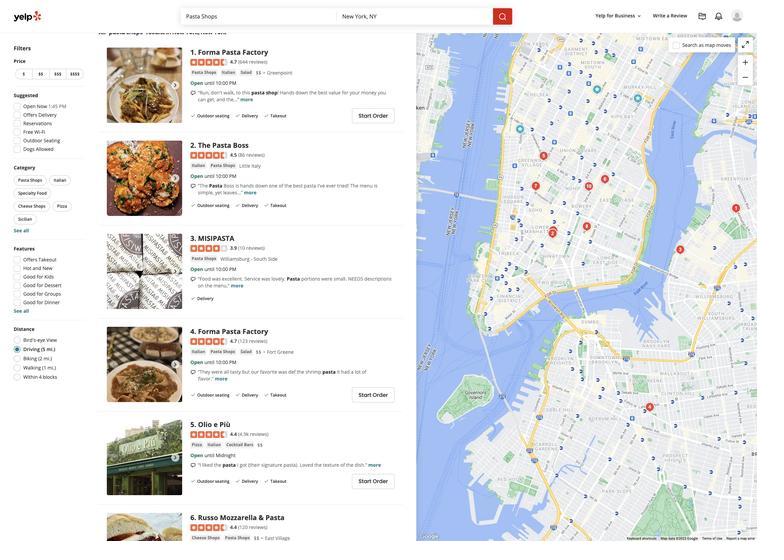 Task type: vqa. For each thing, say whether or not it's contained in the screenshot.
more link for 5 . Olio e Più
yes



Task type: locate. For each thing, give the bounding box(es) containing it.
pasta shops button down 4.5
[[209, 163, 237, 169]]

order
[[373, 112, 388, 120], [373, 392, 388, 399], [373, 478, 388, 486]]

4 seating from the top
[[215, 393, 230, 398]]

1 vertical spatial salad link
[[239, 349, 253, 356]]

search as map moves
[[683, 42, 732, 48]]

ipizzany image
[[631, 92, 645, 106]]

next image for 2 . the pasta boss
[[171, 174, 180, 183]]

1 see from the top
[[14, 228, 22, 234]]

4.7 star rating image down 1
[[191, 59, 228, 66]]

5 seating from the top
[[215, 479, 230, 485]]

pasta left the i've
[[304, 183, 316, 189]]

2 4.4 star rating image from the top
[[191, 525, 228, 532]]

0 vertical spatial down
[[296, 90, 308, 96]]

allora fifth ave image
[[591, 83, 604, 97]]

4.7 star rating image
[[191, 59, 228, 66], [191, 339, 228, 346]]

4.4 star rating image for olio
[[191, 432, 228, 439]]

2 salad from the top
[[241, 349, 252, 355]]

shops for pasta shops 'button' for pasta shops link corresponding to russo
[[238, 536, 250, 542]]

pasta).
[[284, 462, 299, 469]]

more down excellent.
[[231, 283, 244, 289]]

shops for the 'cheese shops' button to the top
[[34, 204, 46, 209]]

reviews) for 5 . olio e più
[[250, 431, 269, 438]]

0 vertical spatial start order link
[[352, 108, 395, 124]]

1 vertical spatial mi.)
[[44, 356, 52, 362]]

2 forma pasta factory link from the top
[[198, 327, 268, 336]]

2 horizontal spatial a
[[738, 537, 740, 541]]

salad button down 4.7 (123 reviews)
[[239, 349, 253, 356]]

1 vertical spatial map
[[741, 537, 747, 541]]

1 slideshow element from the top
[[107, 48, 182, 123]]

2 until from the top
[[205, 173, 215, 180]]

outdoor seating for 5
[[197, 479, 230, 485]]

outdoor seating
[[197, 7, 230, 13], [197, 113, 230, 119], [197, 203, 230, 209], [197, 393, 230, 398], [197, 479, 230, 485]]

italian button down 4.5 star rating image
[[191, 163, 207, 169]]

map for moves
[[705, 42, 716, 48]]

16 speech v2 image left "food
[[191, 277, 196, 282]]

2 start order from the top
[[359, 392, 388, 399]]

none field "near"
[[342, 13, 488, 20]]

boss up (86
[[233, 141, 249, 150]]

1 start order link from the top
[[352, 108, 395, 124]]

1 horizontal spatial is
[[374, 183, 378, 189]]

5 slideshow element from the top
[[107, 420, 182, 496]]

pasta shops link for russo
[[224, 535, 251, 542]]

forma pasta factory link up (123
[[198, 327, 268, 336]]

more link for 5 . olio e più
[[369, 462, 381, 469]]

4.7
[[230, 59, 237, 65], [230, 338, 237, 345]]

2 . from the top
[[194, 141, 196, 150]]

1 next image from the top
[[171, 81, 180, 89]]

more for 2 . the pasta boss
[[244, 190, 257, 196]]

2 4.4 from the top
[[230, 525, 237, 531]]

see up the distance
[[14, 308, 22, 315]]

forma pasta factory link for 1 . forma pasta factory
[[198, 48, 268, 57]]

cocktail bars
[[226, 442, 253, 448]]

the inside ! hands down the best value for your money you can get, and the..."
[[310, 90, 317, 96]]

pizza for pizza button to the top
[[57, 204, 67, 209]]

1 offers from the top
[[23, 112, 37, 118]]

pasta shops link down 4.5
[[209, 163, 237, 169]]

simple,
[[198, 190, 214, 196]]

gelso & grand image
[[547, 224, 560, 238]]

0 vertical spatial 4.7 star rating image
[[191, 59, 228, 66]]

outdoor down liked
[[197, 479, 214, 485]]

16 speech v2 image left "i
[[191, 463, 196, 469]]

1 4.4 from the top
[[230, 431, 237, 438]]

16 speech v2 image for 1
[[191, 91, 196, 96]]

2 vertical spatial start
[[359, 478, 372, 486]]

is right menu at the left top of page
[[374, 183, 378, 189]]

shops
[[204, 70, 216, 76], [223, 163, 235, 169], [30, 177, 42, 183], [34, 204, 46, 209], [204, 256, 216, 262], [223, 349, 235, 355], [208, 536, 220, 542], [238, 536, 250, 542]]

shops down 4.5
[[223, 163, 235, 169]]

the
[[198, 141, 211, 150], [350, 183, 359, 189]]

group
[[738, 55, 753, 85], [12, 92, 85, 155], [12, 164, 85, 234], [12, 246, 85, 315]]

fort greene
[[267, 349, 294, 356]]

1 vertical spatial salad button
[[239, 349, 253, 356]]

notifications image
[[715, 12, 723, 21]]

order for 4 . forma pasta factory
[[373, 392, 388, 399]]

0 horizontal spatial and
[[33, 265, 41, 272]]

. for 2
[[194, 141, 196, 150]]

1 vertical spatial factory
[[243, 327, 268, 336]]

forma pasta factory image for 1
[[107, 48, 182, 123]]

open until 10:00 pm up "the pasta
[[191, 173, 237, 180]]

2 seating from the top
[[215, 113, 230, 119]]

it
[[337, 369, 340, 376]]

suggested
[[14, 92, 38, 99]]

cheese down 6
[[192, 536, 207, 542]]

4.4 for mozzarella
[[230, 525, 237, 531]]

shops down food
[[34, 204, 46, 209]]

1 vertical spatial a
[[351, 369, 354, 376]]

terms
[[703, 537, 712, 541]]

pizza for pizza button to the right
[[192, 442, 202, 448]]

16 checkmark v2 image
[[191, 7, 196, 12], [235, 7, 241, 12], [264, 7, 269, 12], [264, 113, 269, 118], [191, 203, 196, 208], [235, 203, 241, 208], [264, 203, 269, 208], [264, 393, 269, 398], [191, 479, 196, 484], [264, 479, 269, 484]]

1 open until 10:00 pm from the top
[[191, 80, 237, 86]]

0 vertical spatial all
[[23, 228, 29, 234]]

0 horizontal spatial new
[[42, 265, 53, 272]]

café luce image
[[663, 24, 677, 37]]

factory for 1 . forma pasta factory
[[243, 48, 268, 57]]

open
[[191, 80, 203, 86], [23, 103, 36, 110], [191, 173, 203, 180], [191, 266, 203, 273], [191, 360, 203, 366], [191, 453, 203, 459]]

start inside button
[[359, 478, 372, 486]]

2 forma from the top
[[198, 327, 220, 336]]

tasty
[[230, 369, 241, 376]]

1 vertical spatial see
[[14, 308, 22, 315]]

slideshow element
[[107, 48, 182, 123], [107, 141, 182, 216], [107, 234, 182, 309], [107, 327, 182, 403], [107, 420, 182, 496]]

italian button up walk,
[[221, 69, 237, 76]]

1 outdoor seating from the top
[[197, 7, 230, 13]]

$$ left $$$ button
[[38, 71, 43, 77]]

good for good for groups
[[23, 291, 36, 297]]

see all button for features
[[14, 308, 29, 315]]

0 vertical spatial factory
[[243, 48, 268, 57]]

map region
[[352, 3, 758, 542]]

16 speech v2 image for 5
[[191, 463, 196, 469]]

0 horizontal spatial none field
[[186, 13, 332, 20]]

2 salad button from the top
[[239, 349, 253, 356]]

for down "good for kids"
[[37, 282, 43, 289]]

0 vertical spatial were
[[322, 276, 333, 282]]

had
[[341, 369, 350, 376]]

group containing suggested
[[12, 92, 85, 155]]

1 vertical spatial forma pasta factory link
[[198, 327, 268, 336]]

new
[[172, 28, 184, 36], [201, 28, 213, 36], [42, 265, 53, 272]]

seating down midnight
[[215, 479, 230, 485]]

1 salad from the top
[[241, 70, 252, 76]]

pasta shops button for pasta shops link on top of '"run,'
[[191, 69, 218, 76]]

1 vertical spatial best
[[293, 183, 303, 189]]

i've
[[318, 183, 325, 189]]

cheese shops button down russo
[[191, 535, 221, 542]]

driving (5 mi.)
[[23, 346, 55, 353]]

more link for 4 . forma pasta factory
[[215, 376, 228, 383]]

1 4.4 star rating image from the top
[[191, 432, 228, 439]]

good up good for dinner
[[23, 291, 36, 297]]

1 horizontal spatial the
[[350, 183, 359, 189]]

4.7 star rating image for 1
[[191, 59, 228, 66]]

1 vertical spatial cheese
[[192, 536, 207, 542]]

raffetto's image
[[529, 180, 543, 193]]

was
[[212, 276, 221, 282], [262, 276, 270, 282], [279, 369, 287, 376]]

5 until from the top
[[205, 453, 215, 459]]

signature
[[261, 462, 282, 469]]

more right flavor." at the bottom of page
[[215, 376, 228, 383]]

1 horizontal spatial cheese
[[192, 536, 207, 542]]

4.4 for e
[[230, 431, 237, 438]]

delivery
[[242, 7, 258, 13], [38, 112, 57, 118], [242, 113, 258, 119], [242, 203, 258, 209], [197, 296, 214, 302], [242, 393, 258, 398], [242, 479, 258, 485]]

mi.) right (1
[[48, 365, 56, 371]]

see all
[[14, 228, 29, 234], [14, 308, 29, 315]]

fi
[[42, 129, 45, 135]]

0 horizontal spatial were
[[212, 369, 223, 376]]

within 4 blocks
[[23, 374, 57, 381]]

0 horizontal spatial is
[[236, 183, 239, 189]]

1 horizontal spatial cheese shops
[[192, 536, 220, 542]]

pasta shops down 4.5
[[211, 163, 235, 169]]

pasta shops button down 3.9 star rating 'image'
[[191, 256, 218, 263]]

salad link
[[239, 69, 253, 76], [239, 349, 253, 356]]

1 vertical spatial pizza button
[[191, 442, 204, 449]]

previous image
[[110, 174, 118, 183], [110, 268, 118, 276], [110, 361, 118, 369], [110, 454, 118, 462]]

$$ for 4 . forma pasta factory
[[256, 349, 261, 356]]

1 none field from the left
[[186, 13, 332, 20]]

0 horizontal spatial 4
[[39, 374, 42, 381]]

1 vertical spatial and
[[33, 265, 41, 272]]

3 previous image from the top
[[110, 361, 118, 369]]

1 horizontal spatial and
[[217, 96, 225, 103]]

bird's-eye view
[[23, 337, 57, 344]]

1 vertical spatial 4.7 star rating image
[[191, 339, 228, 346]]

all for category
[[23, 228, 29, 234]]

0 vertical spatial start
[[359, 112, 372, 120]]

use
[[717, 537, 723, 541]]

2 start order link from the top
[[352, 388, 395, 403]]

outdoor seating
[[23, 137, 60, 144]]

seating down the..."
[[215, 113, 230, 119]]

pizza inside group
[[57, 204, 67, 209]]

offers delivery
[[23, 112, 57, 118]]

. for 3
[[194, 234, 196, 243]]

salad link down 4.7 (123 reviews)
[[239, 349, 253, 356]]

1 see all from the top
[[14, 228, 29, 234]]

4 outdoor seating from the top
[[197, 393, 230, 398]]

start order link for 1 . forma pasta factory
[[352, 108, 395, 124]]

1 vertical spatial salad
[[241, 349, 252, 355]]

pasta inside boss is hands down one of the best pasta i've ever tried! the menu is simple, yet leaves..."
[[304, 183, 316, 189]]

4.4 left "(4.9k"
[[230, 431, 237, 438]]

good for good for dinner
[[23, 299, 36, 306]]

mi.) right (5
[[47, 346, 55, 353]]

(1
[[42, 365, 46, 371]]

(644
[[238, 59, 248, 65]]

the left value
[[310, 90, 317, 96]]

1 horizontal spatial the pasta boss image
[[546, 227, 560, 241]]

forma pasta factory image
[[107, 48, 182, 123], [107, 327, 182, 403], [643, 401, 657, 415]]

4.4 star rating image for russo
[[191, 525, 228, 532]]

4 until from the top
[[205, 360, 215, 366]]

2 start from the top
[[359, 392, 372, 399]]

start order down dish."
[[359, 478, 388, 486]]

start order down money
[[359, 112, 388, 120]]

1 factory from the top
[[243, 48, 268, 57]]

2 see from the top
[[14, 308, 22, 315]]

pasta up (644
[[222, 48, 241, 57]]

0 vertical spatial see all
[[14, 228, 29, 234]]

1 vertical spatial offers
[[23, 257, 37, 263]]

$$ for 5 . olio e più
[[257, 442, 263, 449]]

1 vertical spatial forma
[[198, 327, 220, 336]]

open for 2
[[191, 173, 203, 180]]

more link right dish."
[[369, 462, 381, 469]]

4 10:00 from the top
[[216, 360, 228, 366]]

1 10:00 from the top
[[216, 80, 228, 86]]

pm up leaves..." on the left
[[229, 173, 237, 180]]

outdoor seating down flavor." at the bottom of page
[[197, 393, 230, 398]]

boss
[[233, 141, 249, 150], [224, 183, 234, 189]]

shops for bottom the 'cheese shops' button
[[208, 536, 220, 542]]

4 slideshow element from the top
[[107, 327, 182, 403]]

2 none field from the left
[[342, 13, 488, 20]]

the pasta boss image
[[107, 141, 182, 216], [546, 227, 560, 241]]

1 vertical spatial 4.7
[[230, 338, 237, 345]]

open for 5
[[191, 453, 203, 459]]

start order down "lot"
[[359, 392, 388, 399]]

takeout for 16 checkmark v2 image under the one
[[271, 203, 287, 209]]

side
[[268, 256, 278, 263]]

data
[[669, 537, 676, 541]]

0 vertical spatial start order
[[359, 112, 388, 120]]

3 . from the top
[[194, 234, 196, 243]]

business
[[615, 12, 636, 19]]

0 vertical spatial the
[[198, 141, 211, 150]]

the right liked
[[214, 462, 221, 469]]

pasta shops button up '"run,'
[[191, 69, 218, 76]]

0 horizontal spatial map
[[705, 42, 716, 48]]

report a map error link
[[727, 537, 756, 541]]

4 next image from the top
[[171, 454, 180, 462]]

0 vertical spatial cheese
[[18, 204, 32, 209]]

2 order from the top
[[373, 392, 388, 399]]

hands
[[240, 183, 254, 189]]

1 16 speech v2 image from the top
[[191, 91, 196, 96]]

1 see all button from the top
[[14, 228, 29, 234]]

0 horizontal spatial cheese shops button
[[14, 201, 50, 212]]

offers up 'hot'
[[23, 257, 37, 263]]

0 vertical spatial best
[[318, 90, 328, 96]]

more link for 1 . forma pasta factory
[[241, 96, 253, 103]]

1 forma pasta factory link from the top
[[198, 48, 268, 57]]

1 4.7 star rating image from the top
[[191, 59, 228, 66]]

slideshow element for 3
[[107, 234, 182, 309]]

down inside boss is hands down one of the best pasta i've ever tried! the menu is simple, yet leaves..."
[[255, 183, 268, 189]]

2 16 speech v2 image from the top
[[191, 277, 196, 282]]

open down suggested at the top left of page
[[23, 103, 36, 110]]

0 horizontal spatial pizza button
[[53, 201, 72, 212]]

2 vertical spatial order
[[373, 478, 388, 486]]

one
[[269, 183, 278, 189]]

were right "they
[[212, 369, 223, 376]]

2 see all from the top
[[14, 308, 29, 315]]

outdoor seating down yet
[[197, 203, 230, 209]]

1 good from the top
[[23, 274, 36, 280]]

1 horizontal spatial cheese shops button
[[191, 535, 221, 542]]

more link right flavor." at the bottom of page
[[215, 376, 228, 383]]

as
[[699, 42, 704, 48]]

salad button
[[239, 69, 253, 76], [239, 349, 253, 356]]

cheese shops for bottom the 'cheese shops' button
[[192, 536, 220, 542]]

1 vertical spatial cheese shops
[[192, 536, 220, 542]]

forma pasta factory link
[[198, 48, 268, 57], [198, 327, 268, 336]]

best left value
[[318, 90, 328, 96]]

0 vertical spatial and
[[217, 96, 225, 103]]

were for all
[[212, 369, 223, 376]]

2 see all button from the top
[[14, 308, 29, 315]]

2 4.7 from the top
[[230, 338, 237, 345]]

previous image
[[110, 81, 118, 89]]

1:45
[[48, 103, 58, 110]]

4 open until 10:00 pm from the top
[[191, 360, 237, 366]]

more down hands
[[244, 190, 257, 196]]

0 vertical spatial pizza
[[57, 204, 67, 209]]

3 start order from the top
[[359, 478, 388, 486]]

cheese shops link
[[191, 535, 221, 542]]

None search field
[[181, 8, 514, 25]]

the..."
[[226, 96, 239, 103]]

were inside portions were small. needs descriptions on the menu."
[[322, 276, 333, 282]]

until for 5
[[205, 453, 215, 459]]

1 until from the top
[[205, 80, 215, 86]]

of inside it had a lot of flavor."
[[362, 369, 367, 376]]

0 vertical spatial 4.7
[[230, 59, 237, 65]]

a
[[667, 12, 670, 19], [351, 369, 354, 376], [738, 537, 740, 541]]

1 horizontal spatial down
[[296, 90, 308, 96]]

pm up tasty
[[229, 360, 237, 366]]

1 vertical spatial were
[[212, 369, 223, 376]]

None field
[[186, 13, 332, 20], [342, 13, 488, 20]]

terms of use link
[[703, 537, 723, 541]]

salad button for 4 . forma pasta factory
[[239, 349, 253, 356]]

map left error
[[741, 537, 747, 541]]

for up good for dinner
[[37, 291, 43, 297]]

2 offers from the top
[[23, 257, 37, 263]]

1 vertical spatial start order
[[359, 392, 388, 399]]

open up "food
[[191, 266, 203, 273]]

3 next image from the top
[[171, 268, 180, 276]]

0 vertical spatial see
[[14, 228, 22, 234]]

2 open until 10:00 pm from the top
[[191, 173, 237, 180]]

down inside ! hands down the best value for your money you can get, and the..."
[[296, 90, 308, 96]]

0 vertical spatial order
[[373, 112, 388, 120]]

yelp
[[596, 12, 606, 19]]

group containing features
[[12, 246, 85, 315]]

1 vertical spatial down
[[255, 183, 268, 189]]

the up 4.5 star rating image
[[198, 141, 211, 150]]

start order link
[[352, 108, 395, 124], [352, 388, 395, 403]]

1 horizontal spatial pizza
[[192, 442, 202, 448]]

takeout for 16 checkmark v2 image on top of find field
[[271, 7, 287, 13]]

value
[[329, 90, 341, 96]]

1 vertical spatial 4.4
[[230, 525, 237, 531]]

4 16 speech v2 image from the top
[[191, 463, 196, 469]]

forma
[[198, 48, 220, 57], [198, 327, 220, 336]]

option group containing distance
[[12, 326, 85, 383]]

1 horizontal spatial new
[[172, 28, 184, 36]]

(2
[[38, 356, 42, 362]]

16 checkmark v2 image down "they were all tasty but our favorite was def the shrimp pasta
[[264, 393, 269, 398]]

4 . from the top
[[194, 327, 196, 336]]

(10
[[238, 245, 245, 252]]

1 vertical spatial start order link
[[352, 388, 395, 403]]

write a review link
[[651, 10, 690, 22]]

new left york at the top left of the page
[[201, 28, 213, 36]]

reviews) right (644
[[249, 59, 268, 65]]

google image
[[418, 533, 441, 542]]

and
[[217, 96, 225, 103], [33, 265, 41, 272]]

1 horizontal spatial best
[[318, 90, 328, 96]]

0 horizontal spatial down
[[255, 183, 268, 189]]

best
[[318, 90, 328, 96], [293, 183, 303, 189]]

3 start from the top
[[359, 478, 372, 486]]

open for 4
[[191, 360, 203, 366]]

offers for offers takeout
[[23, 257, 37, 263]]

1 horizontal spatial none field
[[342, 13, 488, 20]]

for for business
[[607, 12, 614, 19]]

cocktail bars button
[[225, 442, 255, 449]]

5 . from the top
[[194, 420, 196, 430]]

shops for pasta shops link on top of '"run,' pasta shops 'button'
[[204, 70, 216, 76]]

1 start from the top
[[359, 112, 372, 120]]

pasta right this
[[252, 90, 265, 96]]

0 vertical spatial salad link
[[239, 69, 253, 76]]

1 vertical spatial start
[[359, 392, 372, 399]]

16 speech v2 image
[[191, 91, 196, 96], [191, 277, 196, 282], [191, 370, 196, 376], [191, 463, 196, 469]]

shops for pasta shops 'button' related to pasta shops link corresponding to forma
[[223, 349, 235, 355]]

for for dinner
[[37, 299, 43, 306]]

"the pasta
[[198, 183, 223, 189]]

money
[[361, 90, 377, 96]]

1 . from the top
[[194, 48, 196, 57]]

.
[[194, 48, 196, 57], [194, 141, 196, 150], [194, 234, 196, 243], [194, 327, 196, 336], [194, 420, 196, 430], [194, 514, 196, 523]]

now
[[37, 103, 47, 110]]

2 good from the top
[[23, 282, 36, 289]]

of right the one
[[279, 183, 283, 189]]

salad down 4.7 (123 reviews)
[[241, 349, 252, 355]]

until for 1
[[205, 80, 215, 86]]

italian for italian link over "they's italian button
[[192, 349, 205, 355]]

good down 'hot'
[[23, 274, 36, 280]]

reviews) up -
[[246, 245, 265, 252]]

moves
[[717, 42, 732, 48]]

2 vertical spatial a
[[738, 537, 740, 541]]

start order
[[359, 112, 388, 120], [359, 392, 388, 399], [359, 478, 388, 486]]

more down this
[[241, 96, 253, 103]]

misipasta image
[[107, 234, 182, 309]]

4 good from the top
[[23, 299, 36, 306]]

0 horizontal spatial the pasta boss image
[[107, 141, 182, 216]]

0 vertical spatial 4.4 star rating image
[[191, 432, 228, 439]]

all for features
[[23, 308, 29, 315]]

2 previous image from the top
[[110, 268, 118, 276]]

"run, don't walk, to this pasta shop
[[198, 90, 278, 96]]

1 seating from the top
[[215, 7, 230, 13]]

0 vertical spatial mi.)
[[47, 346, 55, 353]]

italian button for italian link above walk,
[[221, 69, 237, 76]]

$$ right bars
[[257, 442, 263, 449]]

(123
[[238, 338, 248, 345]]

1 previous image from the top
[[110, 174, 118, 183]]

2 vertical spatial mi.)
[[48, 365, 56, 371]]

portions
[[302, 276, 320, 282]]

1 horizontal spatial were
[[322, 276, 333, 282]]

start order inside button
[[359, 478, 388, 486]]

next image for 1 . forma pasta factory
[[171, 81, 180, 89]]

4 inside option group
[[39, 374, 42, 381]]

of right "lot"
[[362, 369, 367, 376]]

walking
[[23, 365, 41, 371]]

1 forma from the top
[[198, 48, 220, 57]]

forma pasta factory link for 4 . forma pasta factory
[[198, 327, 268, 336]]

previous image for 2
[[110, 174, 118, 183]]

pasta down 4 . forma pasta factory
[[211, 349, 222, 355]]

trapizzino image
[[580, 220, 594, 234]]

takeout for 16 checkmark v2 image underneath "they were all tasty but our favorite was def the shrimp pasta
[[271, 393, 287, 398]]

1 salad button from the top
[[239, 69, 253, 76]]

was left lovely.
[[262, 276, 270, 282]]

1 vertical spatial 4
[[39, 374, 42, 381]]

3 16 speech v2 image from the top
[[191, 370, 196, 376]]

pm for 3 . misipasta
[[229, 266, 237, 273]]

"i
[[198, 462, 201, 469]]

2 vertical spatial start order
[[359, 478, 388, 486]]

4 previous image from the top
[[110, 454, 118, 462]]

3 good from the top
[[23, 291, 36, 297]]

the pasta boss link
[[198, 141, 249, 150]]

until up "they
[[205, 360, 215, 366]]

a left "lot"
[[351, 369, 354, 376]]

2 4.7 star rating image from the top
[[191, 339, 228, 346]]

1 vertical spatial see all button
[[14, 308, 29, 315]]

next image
[[171, 81, 180, 89], [171, 174, 180, 183], [171, 268, 180, 276], [171, 454, 180, 462]]

0 horizontal spatial a
[[351, 369, 354, 376]]

start order for 1 . forma pasta factory
[[359, 112, 388, 120]]

1 4.7 from the top
[[230, 59, 237, 65]]

until up "the pasta
[[205, 173, 215, 180]]

1 horizontal spatial map
[[741, 537, 747, 541]]

shops down '(120' on the bottom
[[238, 536, 250, 542]]

0 horizontal spatial pizza
[[57, 204, 67, 209]]

see all button down 'sicilian' button
[[14, 228, 29, 234]]

got
[[240, 462, 247, 469]]

16 checkmark v2 image
[[191, 113, 196, 118], [235, 113, 241, 118], [191, 296, 196, 302], [191, 393, 196, 398], [235, 393, 241, 398], [235, 479, 241, 484]]

pasta shops down 4 . forma pasta factory
[[211, 349, 235, 355]]

0 horizontal spatial cheese shops
[[18, 204, 46, 209]]

boss inside boss is hands down one of the best pasta i've ever tried! the menu is simple, yet leaves..."
[[224, 183, 234, 189]]

2 outdoor seating from the top
[[197, 113, 230, 119]]

3 order from the top
[[373, 478, 388, 486]]

2 salad link from the top
[[239, 349, 253, 356]]

1 vertical spatial boss
[[224, 183, 234, 189]]

1 vertical spatial see all
[[14, 308, 29, 315]]

2 next image from the top
[[171, 174, 180, 183]]

1 vertical spatial the pasta boss image
[[546, 227, 560, 241]]

2 factory from the top
[[243, 327, 268, 336]]

1 order from the top
[[373, 112, 388, 120]]

salad link down 4.7 (644 reviews)
[[239, 69, 253, 76]]

search image
[[499, 13, 507, 21]]

until for 4
[[205, 360, 215, 366]]

1 vertical spatial the
[[350, 183, 359, 189]]

3 until from the top
[[205, 266, 215, 273]]

1 salad link from the top
[[239, 69, 253, 76]]

pasta down 1
[[192, 70, 203, 76]]

previous image for 4
[[110, 361, 118, 369]]

offers
[[23, 112, 37, 118], [23, 257, 37, 263]]

2 slideshow element from the top
[[107, 141, 182, 216]]

3.9 (10 reviews)
[[230, 245, 265, 252]]

option group
[[12, 326, 85, 383]]

see all up the distance
[[14, 308, 29, 315]]

2 is from the left
[[374, 183, 378, 189]]

1 vertical spatial order
[[373, 392, 388, 399]]

open up '"run,'
[[191, 80, 203, 86]]

all down 'sicilian' button
[[23, 228, 29, 234]]

&
[[259, 514, 264, 523]]

3 slideshow element from the top
[[107, 234, 182, 309]]

3 open until 10:00 pm from the top
[[191, 266, 237, 273]]

next image for 3 . misipasta
[[171, 268, 180, 276]]

a inside it had a lot of flavor."
[[351, 369, 354, 376]]

6
[[191, 514, 194, 523]]

0 horizontal spatial best
[[293, 183, 303, 189]]

south
[[254, 256, 267, 263]]

4.5 star rating image
[[191, 152, 228, 159]]

1 vertical spatial pizza
[[192, 442, 202, 448]]

the inside portions were small. needs descriptions on the menu."
[[205, 283, 212, 289]]

2 10:00 from the top
[[216, 173, 228, 180]]

4.4 left '(120' on the bottom
[[230, 525, 237, 531]]

more for 4 . forma pasta factory
[[215, 376, 228, 383]]

$ button
[[15, 69, 32, 79]]

expand map image
[[742, 40, 750, 49]]

0 vertical spatial salad button
[[239, 69, 253, 76]]

within
[[23, 374, 38, 381]]

for inside "button"
[[607, 12, 614, 19]]

5 outdoor seating from the top
[[197, 479, 230, 485]]

1 start order from the top
[[359, 112, 388, 120]]

pasta left i
[[223, 462, 236, 469]]

0 horizontal spatial was
[[212, 276, 221, 282]]

0 vertical spatial a
[[667, 12, 670, 19]]

4.7 for 4 . forma pasta factory
[[230, 338, 237, 345]]

0 horizontal spatial cheese
[[18, 204, 32, 209]]

cheese shops button down specialty food 'button'
[[14, 201, 50, 212]]

"pasta
[[107, 28, 125, 36]]

good for good for kids
[[23, 274, 36, 280]]

0 vertical spatial salad
[[241, 70, 252, 76]]

to
[[236, 90, 241, 96]]

"the
[[198, 183, 208, 189]]

york,
[[186, 28, 200, 36]]

3 10:00 from the top
[[216, 266, 228, 273]]

1 vertical spatial all
[[23, 308, 29, 315]]

the right def
[[297, 369, 304, 376]]

4.4 star rating image
[[191, 432, 228, 439], [191, 525, 228, 532]]



Task type: describe. For each thing, give the bounding box(es) containing it.
price
[[14, 58, 26, 64]]

none field find
[[186, 13, 332, 20]]

hands
[[280, 90, 295, 96]]

russo mozzarella & pasta image
[[598, 173, 612, 186]]

dessert
[[44, 282, 62, 289]]

slideshow element for 5
[[107, 420, 182, 496]]

dogs allowed
[[23, 146, 54, 152]]

0 vertical spatial cheese shops button
[[14, 201, 50, 212]]

4.7 for 1 . forma pasta factory
[[230, 59, 237, 65]]

16 checkmark v2 image down open until midnight
[[191, 479, 196, 484]]

needs
[[348, 276, 363, 282]]

bird's-
[[23, 337, 37, 344]]

the inside boss is hands down one of the best pasta i've ever tried! the menu is simple, yet leaves..."
[[350, 183, 359, 189]]

russo mozzarella & pasta link
[[198, 514, 285, 523]]

16 speech v2 image
[[191, 184, 196, 189]]

olio e più image
[[107, 420, 182, 496]]

pasta down 3.9 star rating 'image'
[[192, 256, 203, 262]]

until for 2
[[205, 173, 215, 180]]

shops for pasta shops 'button' over "specialty food"
[[30, 177, 42, 183]]

new inside group
[[42, 265, 53, 272]]

specialty food button
[[14, 188, 51, 199]]

salad link for 4 . forma pasta factory
[[239, 349, 253, 356]]

16 checkmark v2 image down 16 speech v2 icon
[[191, 203, 196, 208]]

outdoor seating for 1
[[197, 113, 230, 119]]

greene
[[277, 349, 294, 356]]

start for 4 . forma pasta factory
[[359, 392, 372, 399]]

(their
[[248, 462, 260, 469]]

walking (1 mi.)
[[23, 365, 56, 371]]

$$$$
[[70, 71, 80, 77]]

$$ button
[[32, 69, 49, 79]]

pm right 1:45
[[59, 103, 66, 110]]

york
[[214, 28, 227, 36]]

cheese for bottom the 'cheese shops' button
[[192, 536, 207, 542]]

the right loved
[[315, 462, 322, 469]]

forma pasta factory image
[[730, 202, 743, 216]]

for for dessert
[[37, 282, 43, 289]]

more right dish."
[[369, 462, 381, 469]]

4.4 (120 reviews)
[[230, 525, 268, 531]]

distance
[[14, 326, 35, 333]]

seating for 4 . forma pasta factory
[[215, 393, 230, 398]]

takeout for 16 checkmark v2 image below shop
[[271, 113, 287, 119]]

slideshow element for 1
[[107, 48, 182, 123]]

italian link up open until midnight
[[206, 442, 222, 449]]

blocks
[[43, 374, 57, 381]]

pasta up yet
[[209, 183, 223, 189]]

service
[[245, 276, 260, 282]]

excellent.
[[222, 276, 243, 282]]

pasta shops button for pasta shops link corresponding to forma
[[209, 349, 237, 356]]

(4.9k
[[238, 431, 249, 438]]

pizza link
[[191, 442, 204, 449]]

italy
[[252, 163, 261, 169]]

of right texture
[[341, 462, 345, 469]]

for inside ! hands down the best value for your money you can get, and the..."
[[342, 90, 349, 96]]

start order link for 4 . forma pasta factory
[[352, 388, 395, 403]]

pasta up 4.5
[[212, 141, 231, 150]]

start order for 4 . forma pasta factory
[[359, 392, 388, 399]]

16 chevron down v2 image
[[637, 13, 642, 19]]

specialty food
[[18, 191, 47, 196]]

salad for 1 . forma pasta factory
[[241, 70, 252, 76]]

liked
[[202, 462, 213, 469]]

biking
[[23, 356, 37, 362]]

map
[[661, 537, 668, 541]]

seating for 5 . olio e più
[[215, 479, 230, 485]]

see all for features
[[14, 308, 29, 315]]

on
[[198, 283, 204, 289]]

outdoor up york,
[[197, 7, 214, 13]]

all "pasta shops" results in new york, new york
[[99, 28, 227, 36]]

open until 10:00 pm for 4
[[191, 360, 237, 366]]

portions were small. needs descriptions on the menu."
[[198, 276, 392, 289]]

best inside ! hands down the best value for your money you can get, and the..."
[[318, 90, 328, 96]]

$
[[23, 71, 25, 77]]

Near text field
[[342, 13, 488, 20]]

shortcuts
[[642, 537, 657, 541]]

salad for 4 . forma pasta factory
[[241, 349, 252, 355]]

pasta shops button up "specialty food"
[[14, 175, 47, 186]]

dinner
[[44, 299, 60, 306]]

16 checkmark v2 image down signature
[[264, 479, 269, 484]]

10:00 for 1 . forma pasta factory
[[216, 80, 228, 86]]

more link for 3 . misipasta
[[231, 283, 244, 289]]

it had a lot of flavor."
[[198, 369, 367, 383]]

cocktail bars link
[[225, 442, 255, 449]]

ever
[[326, 183, 336, 189]]

"i liked the pasta i got (their signature pasta). loved the texture of the dish." more
[[198, 462, 381, 469]]

slideshow element for 4
[[107, 327, 182, 403]]

0 vertical spatial pizza button
[[53, 201, 72, 212]]

osteria nonnino image
[[513, 123, 527, 136]]

price group
[[14, 58, 85, 81]]

pasta shops down '(120' on the bottom
[[225, 536, 250, 542]]

16 checkmark v2 image down shop
[[264, 113, 269, 118]]

$$ inside button
[[38, 71, 43, 77]]

italian link up walk,
[[221, 69, 237, 76]]

projects image
[[699, 12, 707, 21]]

reviews) for 4 . forma pasta factory
[[249, 338, 268, 345]]

pasta up (123
[[222, 327, 241, 336]]

4 . forma pasta factory
[[191, 327, 268, 336]]

misipasta link
[[198, 234, 234, 243]]

next image
[[171, 361, 180, 369]]

order for 1 . forma pasta factory
[[373, 112, 388, 120]]

0 vertical spatial boss
[[233, 141, 249, 150]]

pasta down 4.5 star rating image
[[211, 163, 222, 169]]

next image for 5 . olio e più
[[171, 454, 180, 462]]

order inside button
[[373, 478, 388, 486]]

features
[[14, 246, 35, 252]]

olio
[[198, 420, 212, 430]]

italian button for italian link on top of open until midnight
[[206, 442, 222, 449]]

zoom in image
[[742, 58, 750, 66]]

pasta shops link up '"run,'
[[191, 69, 218, 76]]

takeout for 16 checkmark v2 image under signature
[[271, 479, 287, 485]]

of inside boss is hands down one of the best pasta i've ever tried! the menu is simple, yet leaves..."
[[279, 183, 283, 189]]

user actions element
[[591, 9, 753, 51]]

for for groups
[[37, 291, 43, 297]]

pasta shops up "specialty food"
[[18, 177, 42, 183]]

16 checkmark v2 image up york,
[[191, 7, 196, 12]]

a for report
[[738, 537, 740, 541]]

wi-
[[34, 129, 42, 135]]

pasta right &
[[266, 514, 285, 523]]

2 vertical spatial all
[[224, 369, 229, 376]]

4.7 (123 reviews)
[[230, 338, 268, 345]]

italian link down 4.5 star rating image
[[191, 163, 207, 169]]

outdoor down flavor." at the bottom of page
[[197, 393, 214, 398]]

forma pasta factory image for 4
[[107, 327, 182, 403]]

0 horizontal spatial the
[[198, 141, 211, 150]]

seating for 1 . forma pasta factory
[[215, 113, 230, 119]]

pasta shops link for forma
[[209, 349, 237, 356]]

reservations
[[23, 120, 52, 127]]

error
[[748, 537, 756, 541]]

offers for offers delivery
[[23, 112, 37, 118]]

your
[[350, 90, 360, 96]]

reviews) for 3 . misipasta
[[246, 245, 265, 252]]

results
[[146, 28, 165, 36]]

more for 3 . misipasta
[[231, 283, 244, 289]]

pasta shops link for the
[[209, 163, 237, 169]]

6 . from the top
[[194, 514, 196, 523]]

3.9 star rating image
[[191, 245, 228, 252]]

map for error
[[741, 537, 747, 541]]

open until 10:00 pm for 2
[[191, 173, 237, 180]]

forma for 4
[[198, 327, 220, 336]]

the inside boss is hands down one of the best pasta i've ever tried! the menu is simple, yet leaves..."
[[285, 183, 292, 189]]

hot and new
[[23, 265, 53, 272]]

shops for pasta shops 'button' associated with pasta shops link related to the
[[223, 163, 235, 169]]

2 horizontal spatial new
[[201, 28, 213, 36]]

16 checkmark v2 image up find field
[[264, 7, 269, 12]]

"they were all tasty but our favorite was def the shrimp pasta
[[198, 369, 336, 376]]

16 checkmark v2 image down leaves..." on the left
[[235, 203, 241, 208]]

san marzano pasta fresca image
[[582, 180, 596, 194]]

mozzarella
[[220, 514, 257, 523]]

good for good for dessert
[[23, 282, 36, 289]]

2
[[191, 141, 194, 150]]

olio e più image
[[537, 149, 551, 163]]

russo
[[198, 514, 218, 523]]

boss is hands down one of the best pasta i've ever tried! the menu is simple, yet leaves..."
[[198, 183, 378, 196]]

cheese for the 'cheese shops' button to the top
[[18, 204, 32, 209]]

you
[[378, 90, 386, 96]]

fort
[[267, 349, 276, 356]]

reviews) for 2 . the pasta boss
[[246, 152, 265, 158]]

review
[[671, 12, 688, 19]]

lovely.
[[272, 276, 286, 282]]

3 outdoor seating from the top
[[197, 203, 230, 209]]

italian link up "they
[[191, 349, 207, 356]]

and inside ! hands down the best value for your money you can get, and the..."
[[217, 96, 225, 103]]

of left use
[[713, 537, 716, 541]]

salad link for 1 . forma pasta factory
[[239, 69, 253, 76]]

$$$ button
[[49, 69, 66, 79]]

pasta shops down 3.9 star rating 'image'
[[192, 256, 216, 262]]

1 horizontal spatial was
[[262, 276, 270, 282]]

open until midnight
[[191, 453, 236, 459]]

for for kids
[[37, 274, 43, 280]]

biking (2 mi.)
[[23, 356, 52, 362]]

the pasta boss image inside map region
[[546, 227, 560, 241]]

16 checkmark v2 image up find text field
[[235, 7, 241, 12]]

1 vertical spatial cheese shops button
[[191, 535, 221, 542]]

pasta shops link down 3.9 star rating 'image'
[[191, 256, 218, 263]]

16 speech v2 image for 3
[[191, 277, 196, 282]]

italian button for italian link under 4.5 star rating image
[[191, 163, 207, 169]]

mi.) for driving (5 mi.)
[[47, 346, 55, 353]]

a for write
[[667, 12, 670, 19]]

cheese shops for the 'cheese shops' button to the top
[[18, 204, 46, 209]]

all
[[99, 28, 106, 36]]

sicilian button
[[14, 214, 36, 225]]

group containing category
[[12, 164, 85, 234]]

the left dish."
[[346, 462, 354, 469]]

pasta down 4.4 (120 reviews) in the left bottom of the page
[[225, 536, 237, 542]]

italian for italian button corresponding to italian link on top of open until midnight
[[208, 442, 221, 448]]

map data ©2023 google
[[661, 537, 698, 541]]

allowed
[[36, 146, 54, 152]]

2 horizontal spatial was
[[279, 369, 287, 376]]

shops"
[[126, 28, 145, 36]]

1 horizontal spatial 4
[[191, 327, 194, 336]]

outdoor seating for 4
[[197, 393, 230, 398]]

outdoor down free wi-fi
[[23, 137, 42, 144]]

dish."
[[355, 462, 367, 469]]

zoom out image
[[742, 73, 750, 82]]

4.5 (86 reviews)
[[230, 152, 265, 158]]

see all for category
[[14, 228, 29, 234]]

italian for italian button related to italian link under 4.5 star rating image
[[192, 163, 205, 169]]

$$$$ button
[[66, 69, 84, 79]]

pasta shops up '"run,'
[[192, 70, 216, 76]]

free wi-fi
[[23, 129, 45, 135]]

can
[[198, 96, 206, 103]]

italian button up specialty food 'button'
[[49, 175, 71, 186]]

kids
[[44, 274, 54, 280]]

write
[[653, 12, 666, 19]]

previous image for 5
[[110, 454, 118, 462]]

see for features
[[14, 308, 22, 315]]

pasta down category
[[18, 177, 29, 183]]

(120
[[238, 525, 248, 531]]

16 checkmark v2 image down the one
[[264, 203, 269, 208]]

4.7 star rating image for 4
[[191, 339, 228, 346]]

see for category
[[14, 228, 22, 234]]

christina o. image
[[732, 9, 744, 22]]

best inside boss is hands down one of the best pasta i've ever tried! the menu is simple, yet leaves..."
[[293, 183, 303, 189]]

italian for italian link above walk,'s italian button
[[222, 70, 235, 76]]

. for 1
[[194, 48, 196, 57]]

1 . forma pasta factory
[[191, 48, 268, 57]]

1 horizontal spatial pizza button
[[191, 442, 204, 449]]

3 seating from the top
[[215, 203, 230, 209]]

shrimp
[[306, 369, 321, 376]]

outdoor down can
[[197, 113, 214, 119]]

Find text field
[[186, 13, 332, 20]]

16 speech v2 image for 4
[[191, 370, 196, 376]]

pasta left it
[[323, 369, 336, 376]]

4.7 (644 reviews)
[[230, 59, 268, 65]]

pasta right lovely.
[[287, 276, 300, 282]]

flavor."
[[198, 376, 214, 383]]

report
[[727, 537, 737, 541]]

reviews) down &
[[249, 525, 268, 531]]

©2023
[[676, 537, 687, 541]]

misipasta image
[[674, 243, 687, 257]]

pm for 4 . forma pasta factory
[[229, 360, 237, 366]]

reviews) for 1 . forma pasta factory
[[249, 59, 268, 65]]

williamsburg
[[221, 256, 250, 263]]

pasta shops button for pasta shops link below 3.9 star rating 'image'
[[191, 256, 218, 263]]

loved
[[300, 462, 313, 469]]

good for kids
[[23, 274, 54, 280]]

forma for 1
[[198, 48, 220, 57]]

10:00 for 3 . misipasta
[[216, 266, 228, 273]]

1 is from the left
[[236, 183, 239, 189]]

. for 4
[[194, 327, 196, 336]]

tried!
[[337, 183, 349, 189]]

bars
[[244, 442, 253, 448]]

open until 10:00 pm for 3
[[191, 266, 237, 273]]

pm for 1 . forma pasta factory
[[229, 80, 237, 86]]

more for 1 . forma pasta factory
[[241, 96, 253, 103]]

0 vertical spatial the pasta boss image
[[107, 141, 182, 216]]

italian button for italian link over "they
[[191, 349, 207, 356]]

yet
[[215, 190, 222, 196]]

outdoor down simple,
[[197, 203, 214, 209]]

until for 3
[[205, 266, 215, 273]]

factory for 4 . forma pasta factory
[[243, 327, 268, 336]]

free
[[23, 129, 33, 135]]

start for 1 . forma pasta factory
[[359, 112, 372, 120]]



